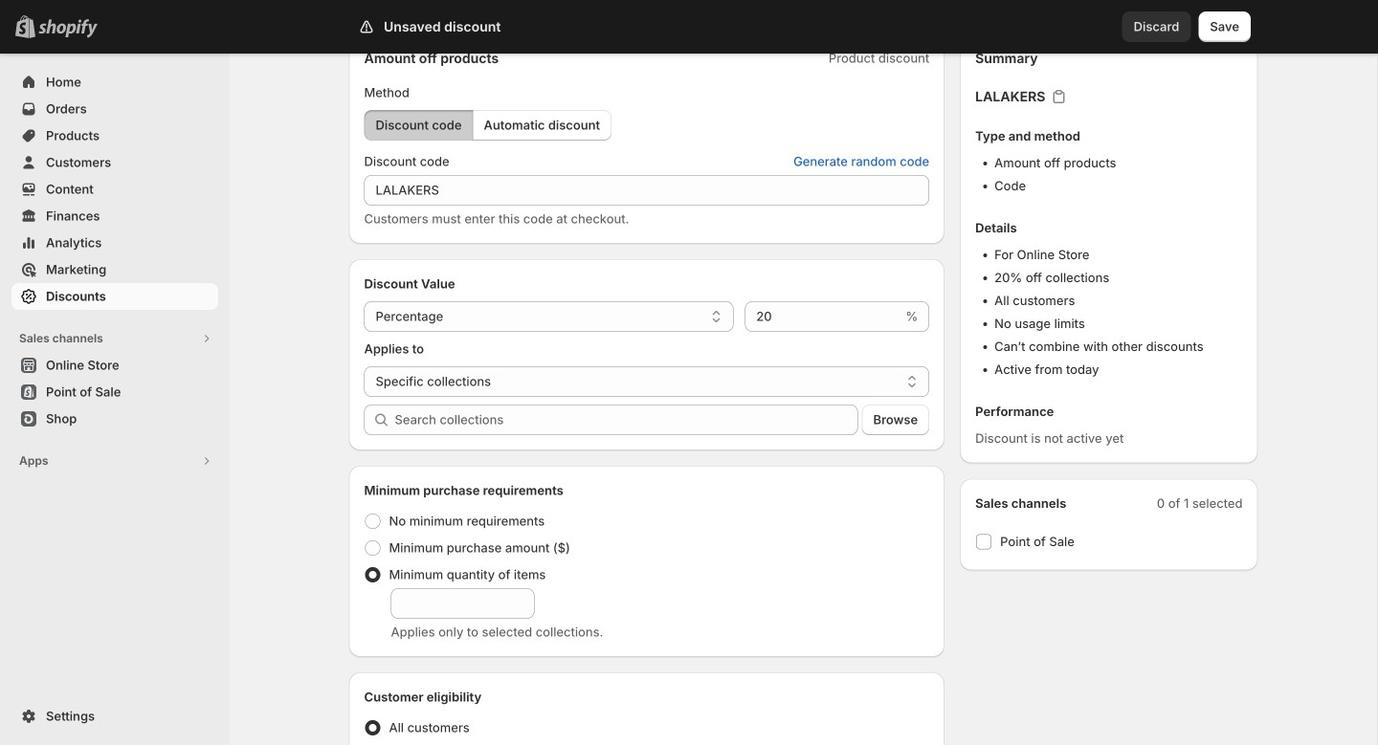 Task type: locate. For each thing, give the bounding box(es) containing it.
Search collections text field
[[395, 405, 858, 436]]

None text field
[[364, 175, 930, 206], [745, 302, 902, 332], [391, 589, 535, 620], [364, 175, 930, 206], [745, 302, 902, 332], [391, 589, 535, 620]]

shopify image
[[38, 19, 98, 38]]



Task type: vqa. For each thing, say whether or not it's contained in the screenshot.
Amount off products
no



